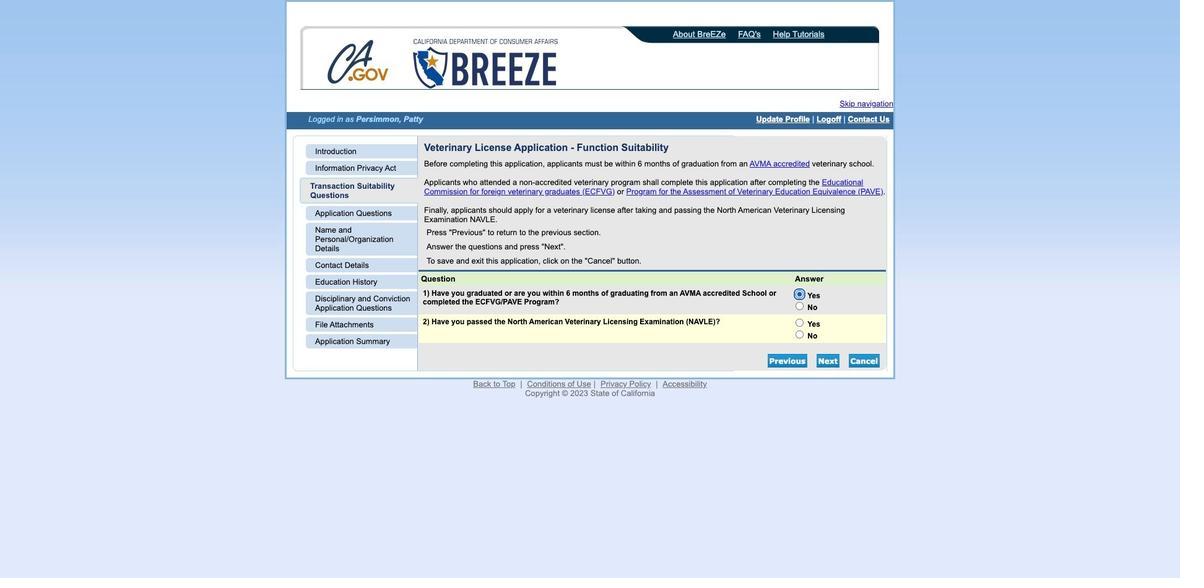 Task type: locate. For each thing, give the bounding box(es) containing it.
None radio
[[796, 290, 804, 299], [796, 331, 804, 339], [796, 290, 804, 299], [796, 331, 804, 339]]

None radio
[[796, 302, 804, 310], [796, 319, 804, 327], [796, 302, 804, 310], [796, 319, 804, 327]]

option group
[[793, 286, 886, 315], [793, 315, 886, 343]]

None submit
[[768, 354, 808, 368], [817, 354, 840, 368], [849, 354, 880, 368], [768, 354, 808, 368], [817, 354, 840, 368], [849, 354, 880, 368]]

state of california breeze image
[[411, 39, 560, 89]]



Task type: describe. For each thing, give the bounding box(es) containing it.
1 option group from the top
[[793, 286, 886, 315]]

2 option group from the top
[[793, 315, 886, 343]]

ca.gov image
[[327, 39, 390, 87]]



Task type: vqa. For each thing, say whether or not it's contained in the screenshot.
first option group
yes



